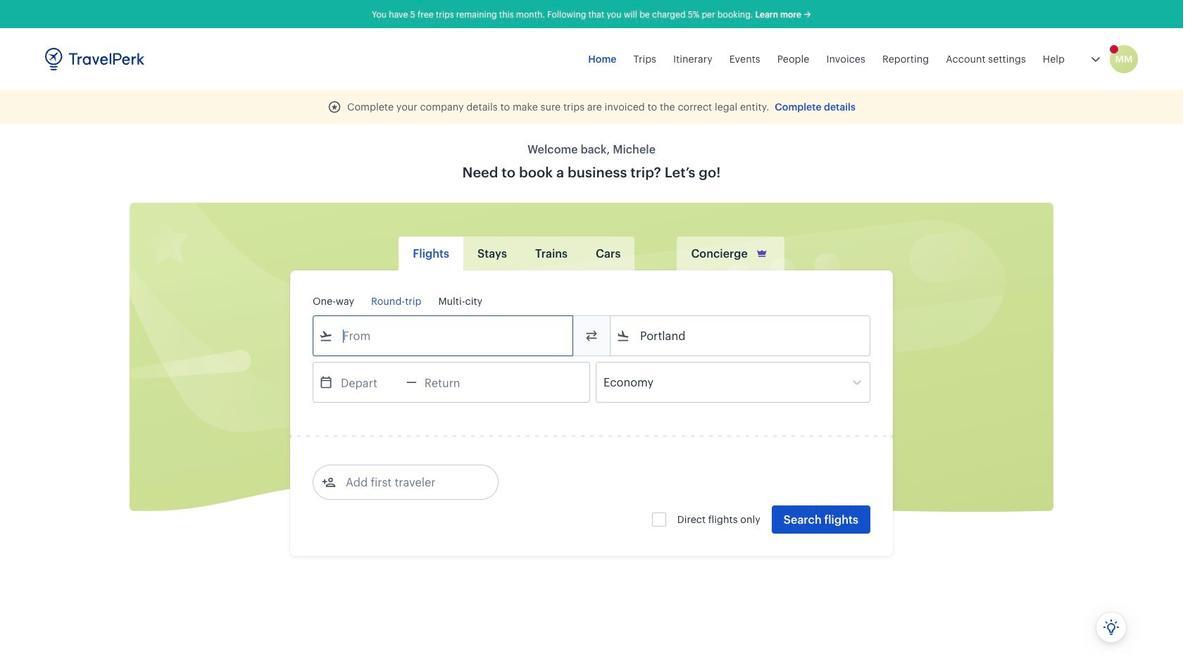 Task type: vqa. For each thing, say whether or not it's contained in the screenshot.
Add First Traveler search field
yes



Task type: locate. For each thing, give the bounding box(es) containing it.
Return text field
[[417, 363, 490, 402]]



Task type: describe. For each thing, give the bounding box(es) containing it.
Add first traveler search field
[[336, 471, 482, 494]]

To search field
[[630, 325, 851, 347]]

Depart text field
[[333, 363, 406, 402]]

From search field
[[333, 325, 554, 347]]



